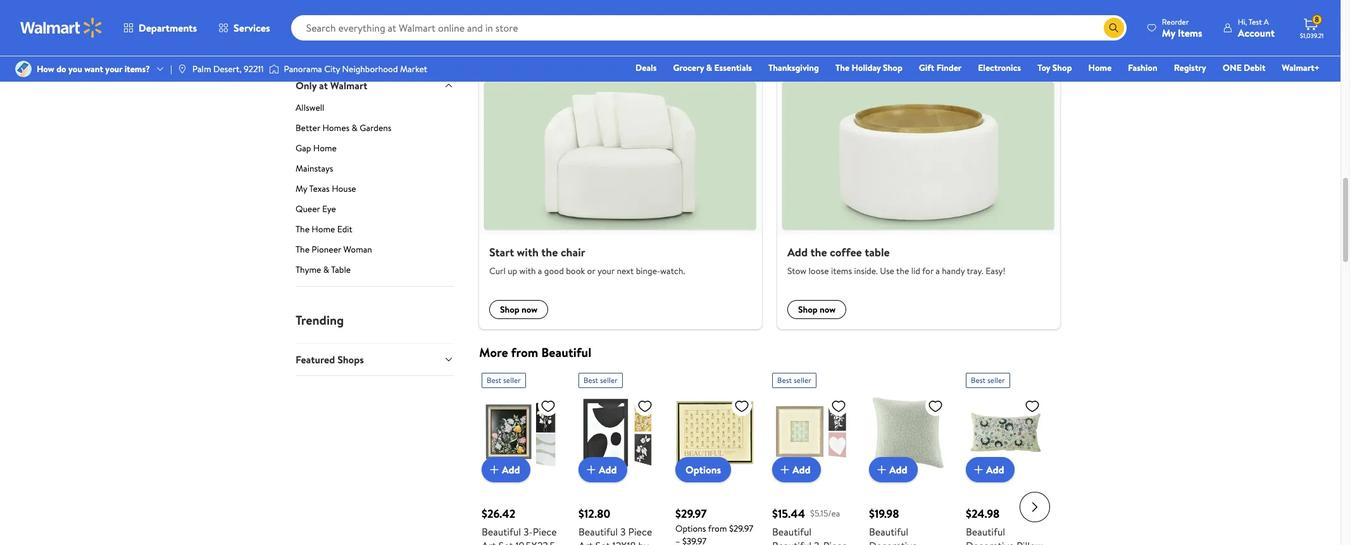 Task type: locate. For each thing, give the bounding box(es) containing it.
the left collection
[[1008, 53, 1021, 65]]

add to favorites list, beautiful decorative pillow 14"x24" floral paisley by drew barrymore image
[[1025, 398, 1041, 414]]

home inside home link
[[1089, 61, 1112, 74]]

home up pioneer
[[312, 223, 335, 236]]

add for beautiful beautiful 3-piec
[[793, 463, 811, 477]]

do
[[56, 63, 66, 75]]

$15.44
[[773, 506, 806, 522]]

seller up 'beautiful 3 piece art set 12x18 by drew barrymore' image
[[600, 375, 618, 386]]

add up '$26.42'
[[502, 463, 520, 477]]

the
[[1008, 53, 1021, 65], [542, 244, 558, 260], [811, 244, 828, 260], [897, 265, 910, 278]]

featured
[[296, 37, 345, 54], [296, 353, 335, 367]]

edit
[[337, 223, 353, 236]]

 image for panorama
[[269, 63, 279, 75]]

2 art from the left
[[579, 539, 593, 545]]

set
[[499, 539, 513, 545], [596, 539, 610, 545]]

shop down loose on the right of page
[[799, 303, 818, 316]]

my left texas
[[296, 182, 307, 195]]

lid
[[912, 265, 921, 278]]

2 product group from the left
[[579, 368, 658, 545]]

set down '$26.42'
[[499, 539, 513, 545]]

add button for $26.42
[[482, 457, 530, 483]]

2 a from the left
[[936, 265, 940, 278]]

shop down up
[[500, 303, 520, 316]]

product group containing $15.44
[[773, 368, 852, 545]]

1 horizontal spatial 3-
[[815, 539, 824, 545]]

 image right |
[[177, 64, 187, 74]]

$29.97 up $39.97
[[676, 506, 707, 522]]

panorama city neighborhood market
[[284, 63, 428, 75]]

toy shop link
[[1032, 61, 1078, 75]]

stow
[[788, 265, 807, 278]]

add to cart image up $24.98
[[972, 462, 987, 478]]

0 horizontal spatial  image
[[177, 64, 187, 74]]

search icon image
[[1110, 23, 1120, 33]]

my inside reorder my items
[[1163, 26, 1176, 40]]

1 horizontal spatial piece
[[629, 525, 653, 539]]

0 horizontal spatial a
[[538, 265, 542, 278]]

0 vertical spatial the
[[836, 61, 850, 74]]

best up 'beautiful 3 piece art set 12x18 by drew barrymore' image
[[584, 375, 599, 386]]

0 horizontal spatial your
[[105, 63, 122, 75]]

 image
[[269, 63, 279, 75], [177, 64, 187, 74]]

items?
[[125, 63, 150, 75]]

piece inside the "$12.80 beautiful 3 piece art set 12x18 b"
[[629, 525, 653, 539]]

1 art from the left
[[482, 539, 496, 545]]

2 piece from the left
[[629, 525, 653, 539]]

set inside $26.42 beautiful 3-piece art set 19.5x23.
[[499, 539, 513, 545]]

1 a from the left
[[538, 265, 542, 278]]

complete your nook
[[479, 49, 592, 66]]

add up stow
[[788, 244, 808, 260]]

featured inside featured shops dropdown button
[[296, 353, 335, 367]]

6 product group from the left
[[966, 368, 1046, 545]]

art down $12.80
[[579, 539, 593, 545]]

options
[[686, 463, 722, 477], [676, 523, 707, 535]]

3 seller from the left
[[794, 375, 812, 386]]

walmart+
[[1283, 61, 1321, 74]]

easy!
[[986, 265, 1006, 278]]

the for the pioneer woman
[[296, 243, 310, 256]]

your right want
[[105, 63, 122, 75]]

list containing beautiful by pur
[[472, 0, 1068, 33]]

add to cart image for $24.98
[[972, 462, 987, 478]]

3 add button from the left
[[773, 457, 821, 483]]

add to favorites list, beautiful decorative boucle pillow, sage green, 20 x 20 inches, by drew barrymore image
[[928, 398, 944, 414]]

your
[[537, 49, 561, 66], [105, 63, 122, 75], [598, 265, 615, 278]]

shop now inside add the coffee table "list item"
[[799, 303, 836, 316]]

0 horizontal spatial piece
[[533, 525, 557, 539]]

shop now down up
[[500, 303, 538, 316]]

3- inside $26.42 beautiful 3-piece art set 19.5x23.
[[524, 525, 533, 539]]

1 vertical spatial my
[[296, 182, 307, 195]]

$24.98
[[966, 506, 1000, 522]]

2 shop now from the left
[[799, 303, 836, 316]]

shop right toy
[[1053, 61, 1073, 74]]

3 best seller from the left
[[778, 375, 812, 386]]

only at walmart button
[[296, 69, 454, 101]]

1 best seller from the left
[[487, 375, 521, 386]]

piece inside $26.42 beautiful 3-piece art set 19.5x23.
[[533, 525, 557, 539]]

5 product group from the left
[[870, 368, 949, 545]]

add to favorites list, beautiful beautiful yellow flower pattern linen print size 16" x 20" by drew barrymore image
[[735, 398, 750, 414]]

add button up $12.80
[[579, 457, 627, 483]]

add to cart image up '$26.42'
[[487, 462, 502, 478]]

items
[[1179, 26, 1203, 40]]

$19.98
[[870, 506, 900, 522]]

add to cart image
[[487, 462, 502, 478], [778, 462, 793, 478], [875, 462, 890, 478], [972, 462, 987, 478]]

0 vertical spatial home
[[1089, 61, 1112, 74]]

1 add button from the left
[[482, 457, 530, 483]]

beautiful beautiful 3-piece floral and heart print set 14.5" x 15.5" by drew barrymore image
[[773, 393, 852, 473]]

1 seller from the left
[[504, 375, 521, 386]]

3 best from the left
[[778, 375, 792, 386]]

& right grocery
[[707, 61, 713, 74]]

1 add to cart image from the left
[[487, 462, 502, 478]]

hydration
[[674, 18, 718, 32]]

 image right 92211
[[269, 63, 279, 75]]

& for essentials
[[707, 61, 713, 74]]

2 set from the left
[[596, 539, 610, 545]]

art for $12.80
[[579, 539, 593, 545]]

shop the collection
[[987, 53, 1061, 65]]

allswell link
[[296, 101, 454, 119]]

my texas house
[[296, 182, 356, 195]]

electronics
[[979, 61, 1022, 74]]

2 featured from the top
[[296, 353, 335, 367]]

1 horizontal spatial your
[[537, 49, 561, 66]]

the up good
[[542, 244, 558, 260]]

best seller up the beautiful decorative pillow 14"x24" floral paisley by drew barrymore image
[[972, 375, 1006, 386]]

registry link
[[1169, 61, 1213, 75]]

add button up '$26.42'
[[482, 457, 530, 483]]

the for the holiday shop
[[836, 61, 850, 74]]

3-
[[524, 525, 533, 539], [815, 539, 824, 545]]

more
[[479, 344, 508, 361]]

best up beautiful beautiful 3-piece floral and heart print set 14.5" x 15.5" by drew barrymore 'image'
[[778, 375, 792, 386]]

collection
[[1023, 53, 1061, 65]]

1 vertical spatial the
[[296, 223, 310, 236]]

home inside gap home link
[[313, 142, 337, 155]]

shop now
[[500, 303, 538, 316], [799, 303, 836, 316]]

0 horizontal spatial from
[[511, 344, 539, 361]]

home down search icon
[[1089, 61, 1112, 74]]

2 vertical spatial home
[[312, 223, 335, 236]]

shops
[[338, 353, 364, 367]]

add button up $24.98
[[966, 457, 1015, 483]]

&
[[835, 18, 842, 32], [707, 61, 713, 74], [352, 122, 358, 134], [323, 263, 329, 276]]

registry
[[1175, 61, 1207, 74]]

0 horizontal spatial 3-
[[524, 525, 533, 539]]

$29.97 right $39.97
[[730, 523, 754, 535]]

from right more
[[511, 344, 539, 361]]

cutlery link
[[927, 0, 1061, 33]]

services
[[234, 21, 270, 35]]

add the coffee table stow loose items inside. use the lid for a handy tray. easy!
[[788, 244, 1006, 278]]

add to cart image up $15.44
[[778, 462, 793, 478]]

the left the lid
[[897, 265, 910, 278]]

beautiful inside the "$12.80 beautiful 3 piece art set 12x18 b"
[[579, 525, 618, 539]]

1 horizontal spatial shop now
[[799, 303, 836, 316]]

seller up beautiful beautiful 3-piece floral and heart print set 14.5" x 15.5" by drew barrymore 'image'
[[794, 375, 812, 386]]

& for table
[[323, 263, 329, 276]]

2 add to cart image from the left
[[778, 462, 793, 478]]

the left 'holiday'
[[836, 61, 850, 74]]

with right up
[[520, 265, 536, 278]]

1 vertical spatial featured
[[296, 353, 335, 367]]

art inside the "$12.80 beautiful 3 piece art set 12x18 b"
[[579, 539, 593, 545]]

art down '$26.42'
[[482, 539, 496, 545]]

0 vertical spatial options
[[686, 463, 722, 477]]

set for $12.80
[[596, 539, 610, 545]]

& left table
[[323, 263, 329, 276]]

seller
[[504, 375, 521, 386], [600, 375, 618, 386], [794, 375, 812, 386], [988, 375, 1006, 386]]

your left nook
[[537, 49, 561, 66]]

0 horizontal spatial now
[[522, 303, 538, 316]]

& right tools
[[835, 18, 842, 32]]

0 vertical spatial featured
[[296, 37, 345, 54]]

seller down more
[[504, 375, 521, 386]]

departments button
[[113, 13, 208, 43]]

walmart image
[[20, 18, 103, 38]]

beautiful
[[509, 18, 549, 32], [542, 344, 592, 361], [482, 525, 521, 539], [579, 525, 618, 539], [773, 525, 812, 539], [870, 525, 909, 539], [966, 525, 1006, 539], [773, 539, 812, 545]]

$39.97
[[683, 535, 707, 545]]

hydration link
[[629, 0, 763, 33]]

now up "more from beautiful"
[[522, 303, 538, 316]]

1 now from the left
[[522, 303, 538, 316]]

neighborhood
[[342, 63, 398, 75]]

add to favorites list, beautiful 3 piece art set 12x18 by drew barrymore image
[[638, 398, 653, 414]]

your inside start with the chair curl up with a good book or your next binge-watch.
[[598, 265, 615, 278]]

seller for $15.44
[[794, 375, 812, 386]]

art inside $26.42 beautiful 3-piece art set 19.5x23.
[[482, 539, 496, 545]]

now inside start with the chair list item
[[522, 303, 538, 316]]

list
[[472, 0, 1068, 33], [472, 76, 1068, 329]]

from inside $29.97 options from $29.97 – $39.97
[[709, 523, 727, 535]]

your right the or
[[598, 265, 615, 278]]

only at walmart
[[296, 78, 368, 92]]

1 horizontal spatial a
[[936, 265, 940, 278]]

walmart+ link
[[1277, 61, 1326, 75]]

add up $12.80
[[599, 463, 617, 477]]

2 best seller from the left
[[584, 375, 618, 386]]

1 set from the left
[[499, 539, 513, 545]]

1 horizontal spatial $29.97
[[730, 523, 754, 535]]

1 horizontal spatial my
[[1163, 26, 1176, 40]]

best up the beautiful decorative pillow 14"x24" floral paisley by drew barrymore image
[[972, 375, 986, 386]]

3- inside '$15.44 $5.15/ea beautiful beautiful 3-piec'
[[815, 539, 824, 545]]

1 horizontal spatial set
[[596, 539, 610, 545]]

4 add to cart image from the left
[[972, 462, 987, 478]]

& right homes
[[352, 122, 358, 134]]

1 piece from the left
[[533, 525, 557, 539]]

add to cart image for beautiful 3-piece art set 19.5x23.
[[487, 462, 502, 478]]

1 vertical spatial from
[[709, 523, 727, 535]]

gap home link
[[296, 142, 454, 160]]

1 vertical spatial list
[[472, 76, 1068, 329]]

options link
[[676, 457, 732, 483]]

best seller up 'beautiful 3 piece art set 12x18 by drew barrymore' image
[[584, 375, 618, 386]]

you
[[68, 63, 82, 75]]

product group containing $24.98
[[966, 368, 1046, 545]]

1 product group from the left
[[482, 368, 561, 545]]

options up $29.97 options from $29.97 – $39.97
[[686, 463, 722, 477]]

set left 12x18
[[596, 539, 610, 545]]

0 horizontal spatial set
[[499, 539, 513, 545]]

items
[[832, 265, 853, 278]]

add for beautiful 3 piece art set 12x18 b
[[599, 463, 617, 477]]

use
[[881, 265, 895, 278]]

art
[[482, 539, 496, 545], [579, 539, 593, 545]]

featured shops button
[[296, 343, 454, 376]]

1 best from the left
[[487, 375, 502, 386]]

2 vertical spatial the
[[296, 243, 310, 256]]

2 list from the top
[[472, 76, 1068, 329]]

gardens
[[360, 122, 392, 134]]

a left good
[[538, 265, 542, 278]]

2 seller from the left
[[600, 375, 618, 386]]

add button for $12.80
[[579, 457, 627, 483]]

the for the home edit
[[296, 223, 310, 236]]

best down more
[[487, 375, 502, 386]]

shop now inside start with the chair list item
[[500, 303, 538, 316]]

add up $24.98
[[987, 463, 1005, 477]]

1 vertical spatial $29.97
[[730, 523, 754, 535]]

seller up the beautiful decorative pillow 14"x24" floral paisley by drew barrymore image
[[988, 375, 1006, 386]]

with up up
[[517, 244, 539, 260]]

add the coffee table list item
[[770, 76, 1068, 329]]

now inside add the coffee table "list item"
[[820, 303, 836, 316]]

featured up city
[[296, 37, 345, 54]]

0 vertical spatial list
[[472, 0, 1068, 33]]

best seller up beautiful beautiful 3-piece floral and heart print set 14.5" x 15.5" by drew barrymore 'image'
[[778, 375, 812, 386]]

pioneer
[[312, 243, 341, 256]]

set inside the "$12.80 beautiful 3 piece art set 12x18 b"
[[596, 539, 610, 545]]

home right gap
[[313, 142, 337, 155]]

0 horizontal spatial $29.97
[[676, 506, 707, 522]]

3 add to cart image from the left
[[875, 462, 890, 478]]

2 now from the left
[[820, 303, 836, 316]]

now down loose on the right of page
[[820, 303, 836, 316]]

thanksgiving link
[[763, 61, 825, 75]]

0 horizontal spatial shop now
[[500, 303, 538, 316]]

1 horizontal spatial  image
[[269, 63, 279, 75]]

with
[[517, 244, 539, 260], [520, 265, 536, 278]]

0 horizontal spatial art
[[482, 539, 496, 545]]

account
[[1239, 26, 1276, 40]]

decorative
[[966, 539, 1015, 545]]

4 product group from the left
[[773, 368, 852, 545]]

the inside start with the chair curl up with a good book or your next binge-watch.
[[542, 244, 558, 260]]

add button for $15.44
[[773, 457, 821, 483]]

next slide for product carousel list image
[[1020, 492, 1051, 522]]

beautiful 3 piece art set 12x18 by drew barrymore image
[[579, 393, 658, 473]]

2 horizontal spatial your
[[598, 265, 615, 278]]

1 horizontal spatial from
[[709, 523, 727, 535]]

add button up $15.44
[[773, 457, 821, 483]]

1 list from the top
[[472, 0, 1068, 33]]

0 vertical spatial from
[[511, 344, 539, 361]]

2 best from the left
[[584, 375, 599, 386]]

list containing start with the chair
[[472, 76, 1068, 329]]

2 add button from the left
[[579, 457, 627, 483]]

4 add button from the left
[[870, 457, 918, 483]]

better homes & gardens link
[[296, 122, 454, 139]]

best seller down more
[[487, 375, 521, 386]]

add inside "add the coffee table stow loose items inside. use the lid for a handy tray. easy!"
[[788, 244, 808, 260]]

featured for featured brands
[[296, 37, 345, 54]]

the pioneer woman
[[296, 243, 372, 256]]

the down queer
[[296, 223, 310, 236]]

1 shop now from the left
[[500, 303, 538, 316]]

1 horizontal spatial art
[[579, 539, 593, 545]]

add to cart image up '$19.98' at bottom right
[[875, 462, 890, 478]]

panorama
[[284, 63, 322, 75]]

 image
[[15, 61, 32, 77]]

my left items
[[1163, 26, 1176, 40]]

$12.80 beautiful 3 piece art set 12x18 b
[[579, 506, 653, 545]]

add to favorites list, beautiful beautiful 3-piece floral and heart print set 14.5" x 15.5" by drew barrymore image
[[832, 398, 847, 414]]

add up '$19.98' at bottom right
[[890, 463, 908, 477]]

a right for
[[936, 265, 940, 278]]

add for $24.98
[[987, 463, 1005, 477]]

featured left shops
[[296, 353, 335, 367]]

add up $15.44
[[793, 463, 811, 477]]

table
[[865, 244, 890, 260]]

piece for $26.42
[[533, 525, 557, 539]]

shop now down loose on the right of page
[[799, 303, 836, 316]]

desert,
[[213, 63, 242, 75]]

add button up '$19.98' at bottom right
[[870, 457, 918, 483]]

the up thyme
[[296, 243, 310, 256]]

1 vertical spatial options
[[676, 523, 707, 535]]

0 vertical spatial my
[[1163, 26, 1176, 40]]

at
[[319, 78, 328, 92]]

1 vertical spatial home
[[313, 142, 337, 155]]

grocery & essentials link
[[668, 61, 758, 75]]

best for $26.42
[[487, 375, 502, 386]]

1 featured from the top
[[296, 37, 345, 54]]

complete
[[479, 49, 534, 66]]

3 product group from the left
[[676, 368, 755, 545]]

& for gadgets
[[835, 18, 842, 32]]

1 horizontal spatial now
[[820, 303, 836, 316]]

from right $39.97
[[709, 523, 727, 535]]

product group
[[482, 368, 561, 545], [579, 368, 658, 545], [676, 368, 755, 545], [773, 368, 852, 545], [870, 368, 949, 545], [966, 368, 1046, 545]]

next
[[617, 265, 634, 278]]

options down options link
[[676, 523, 707, 535]]



Task type: vqa. For each thing, say whether or not it's contained in the screenshot.
need
no



Task type: describe. For each thing, give the bounding box(es) containing it.
shop now for with
[[500, 303, 538, 316]]

chair
[[561, 244, 586, 260]]

grocery
[[674, 61, 704, 74]]

toy
[[1038, 61, 1051, 74]]

texas
[[309, 182, 330, 195]]

market
[[400, 63, 428, 75]]

best seller for $12.80
[[584, 375, 618, 386]]

best seller for $26.42
[[487, 375, 521, 386]]

|
[[170, 63, 172, 75]]

gap
[[296, 142, 311, 155]]

$26.42 beautiful 3-piece art set 19.5x23.
[[482, 506, 557, 545]]

options inside $29.97 options from $29.97 – $39.97
[[676, 523, 707, 535]]

deals link
[[630, 61, 663, 75]]

more from beautiful
[[479, 344, 592, 361]]

debit
[[1245, 61, 1266, 74]]

thyme
[[296, 263, 321, 276]]

$12.80
[[579, 506, 611, 522]]

trending
[[296, 312, 344, 329]]

holiday
[[852, 61, 881, 74]]

house
[[332, 182, 356, 195]]

gift finder
[[920, 61, 962, 74]]

walmart
[[331, 78, 368, 92]]

gift
[[920, 61, 935, 74]]

one
[[1223, 61, 1242, 74]]

one debit
[[1223, 61, 1266, 74]]

a inside start with the chair curl up with a good book or your next binge-watch.
[[538, 265, 542, 278]]

fashion
[[1129, 61, 1158, 74]]

inside.
[[855, 265, 878, 278]]

now for with
[[522, 303, 538, 316]]

beautiful decorative pillow 14"x24" floral paisley by drew barrymore image
[[966, 393, 1046, 473]]

palm desert, 92211
[[192, 63, 264, 75]]

add to cart image for beautiful beautiful 3-piec
[[778, 462, 793, 478]]

beautiful beautiful yellow flower pattern linen print size 16" x 20" by drew barrymore image
[[676, 393, 755, 473]]

thanksgiving
[[769, 61, 820, 74]]

hi, test a account
[[1239, 16, 1276, 40]]

thyme & table link
[[296, 263, 454, 286]]

electronics link
[[973, 61, 1027, 75]]

seller for $12.80
[[600, 375, 618, 386]]

up
[[508, 265, 518, 278]]

0 vertical spatial $29.97
[[676, 506, 707, 522]]

home link
[[1083, 61, 1118, 75]]

thyme & table
[[296, 263, 351, 276]]

gadgets
[[844, 18, 879, 32]]

woman
[[344, 243, 372, 256]]

start
[[490, 244, 514, 260]]

Search search field
[[291, 15, 1127, 41]]

book
[[566, 265, 585, 278]]

seller for $26.42
[[504, 375, 521, 386]]

good
[[545, 265, 564, 278]]

beautiful inside $26.42 beautiful 3-piece art set 19.5x23.
[[482, 525, 521, 539]]

$1,039.21
[[1301, 31, 1324, 40]]

start with the chair list item
[[472, 76, 770, 329]]

Walmart Site-Wide search field
[[291, 15, 1127, 41]]

want
[[84, 63, 103, 75]]

palm
[[192, 63, 211, 75]]

allswell
[[296, 101, 325, 114]]

 image for palm
[[177, 64, 187, 74]]

beautiful inside the $19.98 beautiful decorativ
[[870, 525, 909, 539]]

best for $12.80
[[584, 375, 599, 386]]

shop down cutlery
[[987, 53, 1006, 65]]

better
[[296, 122, 321, 134]]

beautiful decorative boucle pillow, sage green, 20 x 20 inches, by drew barrymore image
[[870, 393, 949, 473]]

services button
[[208, 13, 281, 43]]

fashion link
[[1123, 61, 1164, 75]]

home for the home edit
[[312, 223, 335, 236]]

12x18
[[613, 539, 636, 545]]

piece for $12.80
[[629, 525, 653, 539]]

4 seller from the left
[[988, 375, 1006, 386]]

add to favorites list, beautiful 3-piece art set 19.5x23.5 by drew barrymore image
[[541, 398, 556, 414]]

shop now for the
[[799, 303, 836, 316]]

3
[[621, 525, 626, 539]]

set for $26.42
[[499, 539, 513, 545]]

mainstays
[[296, 162, 333, 175]]

now for the
[[820, 303, 836, 316]]

my texas house link
[[296, 182, 454, 200]]

eye
[[322, 203, 336, 215]]

grocery & essentials
[[674, 61, 752, 74]]

nook
[[564, 49, 592, 66]]

deals
[[636, 61, 657, 74]]

best for $15.44
[[778, 375, 792, 386]]

product group containing $12.80
[[579, 368, 658, 545]]

tools & gadgets link
[[778, 0, 912, 33]]

city
[[324, 63, 340, 75]]

4 best from the left
[[972, 375, 986, 386]]

$26.42
[[482, 506, 516, 522]]

add for beautiful 3-piece art set 19.5x23.
[[502, 463, 520, 477]]

4 best seller from the left
[[972, 375, 1006, 386]]

the holiday shop link
[[830, 61, 909, 75]]

for
[[923, 265, 934, 278]]

0 horizontal spatial my
[[296, 182, 307, 195]]

test
[[1249, 16, 1263, 27]]

shop inside start with the chair list item
[[500, 303, 520, 316]]

how do you want your items?
[[37, 63, 150, 75]]

tray.
[[967, 265, 984, 278]]

shop inside add the coffee table "list item"
[[799, 303, 818, 316]]

5 add button from the left
[[966, 457, 1015, 483]]

$5.15/ea
[[811, 507, 841, 520]]

a
[[1265, 16, 1270, 27]]

watch.
[[661, 265, 685, 278]]

a inside "add the coffee table stow loose items inside. use the lid for a handy tray. easy!"
[[936, 265, 940, 278]]

shop right 'holiday'
[[884, 61, 903, 74]]

featured brands
[[296, 37, 386, 54]]

$19.98 beautiful decorativ
[[870, 506, 944, 545]]

start with the chair curl up with a good book or your next binge-watch.
[[490, 244, 685, 278]]

gap home
[[296, 142, 337, 155]]

beautiful inside $24.98 beautiful decorative pillo
[[966, 525, 1006, 539]]

loose
[[809, 265, 829, 278]]

toy shop
[[1038, 61, 1073, 74]]

essentials
[[715, 61, 752, 74]]

add to cart image
[[584, 462, 599, 478]]

the home edit
[[296, 223, 353, 236]]

the up loose on the right of page
[[811, 244, 828, 260]]

$15.44 $5.15/ea beautiful beautiful 3-piec
[[773, 506, 848, 545]]

1 vertical spatial with
[[520, 265, 536, 278]]

finder
[[937, 61, 962, 74]]

curl
[[490, 265, 506, 278]]

the holiday shop
[[836, 61, 903, 74]]

featured for featured shops
[[296, 353, 335, 367]]

product group containing $26.42
[[482, 368, 561, 545]]

$24.98 beautiful decorative pillo
[[966, 506, 1043, 545]]

table
[[331, 263, 351, 276]]

mainstays link
[[296, 162, 454, 180]]

beautiful 3-piece art set 19.5x23.5 by drew barrymore image
[[482, 393, 561, 473]]

home for gap home
[[313, 142, 337, 155]]

how
[[37, 63, 54, 75]]

best seller for $15.44
[[778, 375, 812, 386]]

product group containing $29.97
[[676, 368, 755, 545]]

0 vertical spatial with
[[517, 244, 539, 260]]

gift finder link
[[914, 61, 968, 75]]

the pioneer woman link
[[296, 243, 454, 261]]

cutlery
[[977, 18, 1010, 32]]

–
[[676, 535, 681, 545]]

product group containing $19.98
[[870, 368, 949, 545]]

art for $26.42
[[482, 539, 496, 545]]



